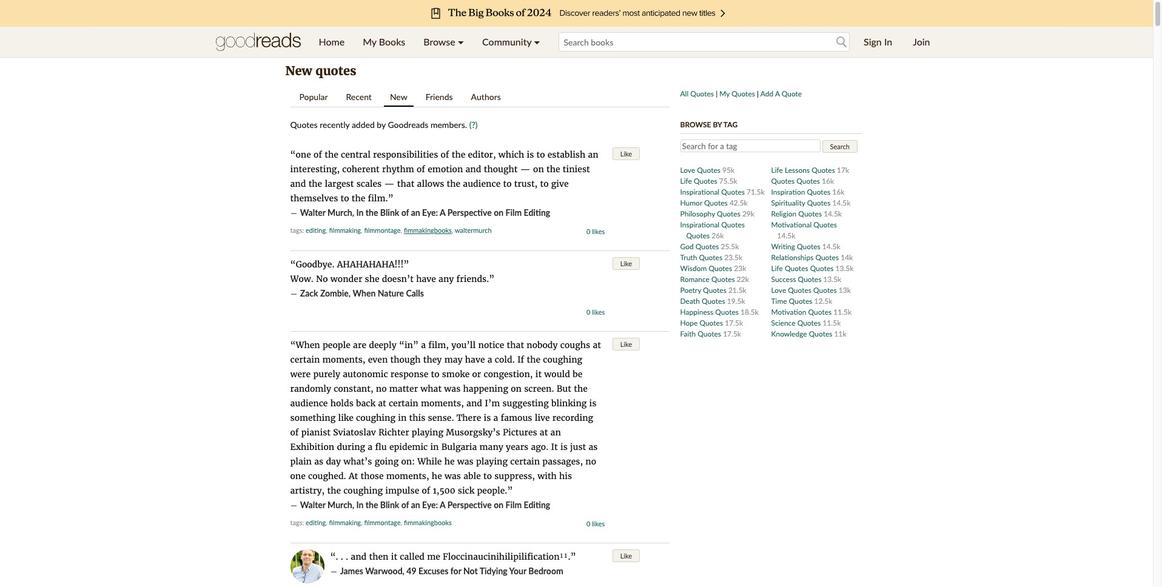 Task type: vqa. For each thing, say whether or not it's contained in the screenshot.


Task type: describe. For each thing, give the bounding box(es) containing it.
browse ▾ button
[[415, 27, 473, 57]]

have inside "when people are deeply "in" a film, you'll notice that nobody coughs at certain moments, even though they may have a cold. if the coughing were purely autonomic response to smoke or congestion, it would be randomly constant, no matter what was happening on screen. but the audience holds back at certain moments, and i'm suggesting blinking is something like coughing in this sense. there is a famous live recording of pianist sviatoslav richter playing musorgsky's pictures at an exhibition during a flu epidemic in bulgaria many years ago. it is just as plain as day what's going on: while he was playing certain passages, no one coughed. at those moments, he was able to suppress, with his artistry, the coughing impulse of 1,500 sick people." ― walter murch, in the blink of an eye: a perspective on film editing
[[465, 354, 485, 365]]

you'll
[[452, 340, 476, 351]]

an up tags: editing , filmmaking , filmmontage , fimmakingbooks , waltermurch
[[411, 208, 420, 218]]

quotes up truth quotes link
[[696, 242, 720, 251]]

quotes left 14k
[[816, 253, 839, 262]]

my quotes link
[[720, 89, 756, 98]]

life quotes link
[[681, 176, 720, 185]]

if
[[518, 354, 525, 365]]

in the blink of an eye: a perspective on film editing link for certain
[[357, 500, 551, 510]]

12.5k
[[815, 296, 833, 306]]

film inside "when people are deeply "in" a film, you'll notice that nobody coughs at certain moments, even though they may have a cold. if the coughing were purely autonomic response to smoke or congestion, it would be randomly constant, no matter what was happening on screen. but the audience holds back at certain moments, and i'm suggesting blinking is something like coughing in this sense. there is a famous live recording of pianist sviatoslav richter playing musorgsky's pictures at an exhibition during a flu epidemic in bulgaria many years ago. it is just as plain as day what's going on: while he was playing certain passages, no one coughed. at those moments, he was able to suppress, with his artistry, the coughing impulse of 1,500 sick people." ― walter murch, in the blink of an eye: a perspective on film editing
[[506, 500, 522, 510]]

editing for tags: editing , filmmaking , filmmontage , fimmakingbooks
[[306, 519, 326, 527]]

▾ for community ▾
[[534, 36, 540, 47]]

1,500
[[433, 486, 456, 496]]

excuses
[[419, 566, 449, 577]]

of left "1,500"
[[422, 486, 431, 496]]

a left flu
[[368, 442, 373, 453]]

authors
[[471, 92, 501, 102]]

add
[[761, 89, 774, 98]]

like for "when people are deeply "in" a film, you'll notice that nobody coughs at certain moments, even though they may have a cold. if the coughing were purely autonomic response to smoke or congestion, it would be randomly constant, no matter what was happening on screen. but the audience holds back at certain moments, and i'm suggesting blinking is something like coughing in this sense. there is a famous live recording of pianist sviatoslav richter playing musorgsky's pictures at an exhibition during a flu epidemic in bulgaria many years ago. it is just as plain as day what's going on: while he was playing certain passages, no one coughed. at those moments, he was able to suppress, with his artistry, the coughing impulse of 1,500 sick people."
[[621, 340, 632, 348]]

tiniest
[[563, 164, 590, 175]]

it inside ". . . and then it called me floccinaucinihilipilification¹¹." ― james warwood, 49 excuses for not tidying your bedroom
[[391, 552, 398, 563]]

quotes down the life lessons quotes link on the right of page
[[797, 176, 821, 185]]

14.5k up motivational quotes link
[[824, 209, 842, 218]]

2 vertical spatial on
[[494, 500, 504, 510]]

quotes down popular link
[[290, 120, 318, 130]]

she
[[365, 274, 380, 285]]

coughed.
[[308, 471, 346, 482]]

Search for books to add to your shelves search field
[[559, 32, 850, 52]]

in the blink of an eye: a perspective on film editing link for film
[[357, 208, 551, 218]]

recent
[[346, 92, 372, 102]]

like link for "when people are deeply "in" a film, you'll notice that nobody coughs at certain moments, even though they may have a cold. if the coughing were purely autonomic response to smoke or congestion, it would be randomly constant, no matter what was happening on screen. but the audience holds back at certain moments, and i'm suggesting blinking is something like coughing in this sense. there is a famous live recording of pianist sviatoslav richter playing musorgsky's pictures at an exhibition during a flu epidemic in bulgaria many years ago. it is just as plain as day what's going on: while he was playing certain passages, no one coughed. at those moments, he was able to suppress, with his artistry, the coughing impulse of 1,500 sick people."
[[613, 338, 640, 351]]

and up the themselves
[[290, 178, 306, 189]]

artistry,
[[290, 486, 325, 496]]

inspiration quotes link
[[772, 187, 833, 196]]

likes for "one of the central responsibilities of the editor, which is to establish an interesting, coherent rhythm of emotion and thought — on the tiniest and the largest scales — that allows the audience to trust, to give themselves to the film."
[[592, 228, 605, 235]]

75.5k
[[720, 176, 738, 185]]

writing
[[772, 242, 796, 251]]

quotes up success quotes link
[[785, 264, 809, 273]]

in inside "when people are deeply "in" a film, you'll notice that nobody coughs at certain moments, even though they may have a cold. if the coughing were purely autonomic response to smoke or congestion, it would be randomly constant, no matter what was happening on screen. but the audience holds back at certain moments, and i'm suggesting blinking is something like coughing in this sense. there is a famous live recording of pianist sviatoslav richter playing musorgsky's pictures at an exhibition during a flu epidemic in bulgaria many years ago. it is just as plain as day what's going on: while he was playing certain passages, no one coughed. at those moments, he was able to suppress, with his artistry, the coughing impulse of 1,500 sick people." ― walter murch, in the blink of an eye: a perspective on film editing
[[357, 500, 364, 510]]

walter inside the ""one of the central responsibilities of the editor, which is to establish an interesting, coherent rhythm of emotion and thought — on the tiniest and the largest scales — that allows the audience to trust, to give themselves to the film." ― walter murch, in the blink of an eye: a perspective on film editing"
[[300, 208, 326, 218]]

of left pianist
[[290, 427, 299, 438]]

0 horizontal spatial in
[[398, 413, 407, 424]]

1 vertical spatial no
[[586, 456, 597, 467]]

relationships quotes link
[[772, 253, 841, 262]]

i'm
[[485, 398, 500, 409]]

day
[[326, 456, 341, 467]]

deeply
[[369, 340, 397, 351]]

doesn't
[[382, 274, 414, 285]]

quotes down the 42.5k
[[717, 209, 741, 218]]

audience inside "when people are deeply "in" a film, you'll notice that nobody coughs at certain moments, even though they may have a cold. if the coughing were purely autonomic response to smoke or congestion, it would be randomly constant, no matter what was happening on screen. but the audience holds back at certain moments, and i'm suggesting blinking is something like coughing in this sense. there is a famous live recording of pianist sviatoslav richter playing musorgsky's pictures at an exhibition during a flu epidemic in bulgaria many years ago. it is just as plain as day what's going on: while he was playing certain passages, no one coughed. at those moments, he was able to suppress, with his artistry, the coughing impulse of 1,500 sick people." ― walter murch, in the blink of an eye: a perspective on film editing
[[290, 398, 328, 409]]

quotes left add
[[732, 89, 756, 98]]

0 likes for "when people are deeply "in" a film, you'll notice that nobody coughs at certain moments, even though they may have a cold. if the coughing were purely autonomic response to smoke or congestion, it would be randomly constant, no matter what was happening on screen. but the audience holds back at certain moments, and i'm suggesting blinking is something like coughing in this sense. there is a famous live recording of pianist sviatoslav richter playing musorgsky's pictures at an exhibition during a flu epidemic in bulgaria many years ago. it is just as plain as day what's going on: while he was playing certain passages, no one coughed. at those moments, he was able to suppress, with his artistry, the coughing impulse of 1,500 sick people."
[[587, 520, 605, 528]]

2 vertical spatial was
[[445, 471, 461, 482]]

have inside "goodbye. ahahahaha!!!" wow. no wonder she doesn't have any friends." ― zack zombie, when nature calls
[[416, 274, 436, 285]]

to down thought
[[503, 178, 512, 189]]

happening
[[463, 384, 509, 394]]

murch, inside the ""one of the central responsibilities of the editor, which is to establish an interesting, coherent rhythm of emotion and thought — on the tiniest and the largest scales — that allows the audience to trust, to give themselves to the film." ― walter murch, in the blink of an eye: a perspective on film editing"
[[328, 208, 354, 218]]

0 vertical spatial was
[[444, 384, 461, 394]]

life inside the love quotes 95k life quotes 75.5k inspirational quotes 71.5k humor quotes 42.5k philosophy quotes 29k
[[681, 176, 692, 185]]

0 horizontal spatial certain
[[290, 354, 320, 365]]

love quotes 95k life quotes 75.5k inspirational quotes 71.5k humor quotes 42.5k philosophy quotes 29k
[[681, 165, 765, 218]]

quotes down hope quotes link
[[698, 329, 722, 338]]

0 vertical spatial 16k
[[822, 176, 835, 185]]

inspiration
[[772, 187, 806, 196]]

in inside the ""one of the central responsibilities of the editor, which is to establish an interesting, coherent rhythm of emotion and thought — on the tiniest and the largest scales — that allows the audience to trust, to give themselves to the film." ― walter murch, in the blink of an eye: a perspective on film editing"
[[357, 208, 364, 218]]

an up it
[[551, 427, 561, 438]]

quotes up relationships quotes link
[[798, 242, 821, 251]]

of up the allows
[[417, 164, 425, 175]]

faith
[[681, 329, 696, 338]]

epidemic
[[390, 442, 428, 453]]

new for new quotes
[[286, 63, 312, 78]]

"when
[[290, 340, 320, 351]]

1 vertical spatial 13.5k
[[824, 275, 842, 284]]

to down largest
[[341, 193, 349, 204]]

people
[[323, 340, 351, 351]]

rhythm
[[382, 164, 414, 175]]

notice
[[479, 340, 505, 351]]

an up 'tiniest'
[[588, 149, 599, 160]]

the down the 'emotion'
[[447, 178, 461, 189]]

to left give
[[540, 178, 549, 189]]

of up the 'emotion'
[[441, 149, 449, 160]]

truth
[[681, 253, 698, 262]]

film."
[[368, 193, 394, 204]]

quotes up 12.5k
[[814, 286, 837, 295]]

quotes down 12.5k
[[809, 307, 832, 317]]

1 vertical spatial as
[[314, 456, 324, 467]]

success quotes link
[[772, 275, 824, 284]]

0 vertical spatial moments,
[[323, 354, 366, 365]]

truth quotes link
[[681, 253, 725, 262]]

2 vertical spatial coughing
[[344, 486, 383, 496]]

2 0 from the top
[[587, 308, 591, 316]]

authors link
[[465, 89, 507, 106]]

science
[[772, 318, 796, 327]]

1 vertical spatial was
[[457, 456, 474, 467]]

musorgsky's
[[446, 427, 501, 438]]

is down the i'm
[[484, 413, 491, 424]]

perspective inside "when people are deeply "in" a film, you'll notice that nobody coughs at certain moments, even though they may have a cold. if the coughing were purely autonomic response to smoke or congestion, it would be randomly constant, no matter what was happening on screen. but the audience holds back at certain moments, and i'm suggesting blinking is something like coughing in this sense. there is a famous live recording of pianist sviatoslav richter playing musorgsky's pictures at an exhibition during a flu epidemic in bulgaria many years ago. it is just as plain as day what's going on: while he was playing certain passages, no one coughed. at those moments, he was able to suppress, with his artistry, the coughing impulse of 1,500 sick people." ― walter murch, in the blink of an eye: a perspective on film editing
[[448, 500, 492, 510]]

0 horizontal spatial no
[[376, 384, 387, 394]]

0 horizontal spatial at
[[378, 398, 386, 409]]

13k
[[839, 286, 851, 295]]

2 likes from the top
[[592, 308, 605, 316]]

browse by tag
[[681, 120, 738, 129]]

quotes up 'inspiration'
[[772, 176, 795, 185]]

ahahahaha!!!"
[[337, 259, 409, 270]]

0 for "one of the central responsibilities of the editor, which is to establish an interesting, coherent rhythm of emotion and thought — on the tiniest and the largest scales — that allows the audience to trust, to give themselves to the film."
[[587, 228, 591, 235]]

quotes right the all at the top right
[[691, 89, 714, 98]]

Search books text field
[[559, 32, 850, 52]]

the down scales
[[352, 193, 366, 204]]

quotes up romance quotes link at right top
[[709, 264, 733, 273]]

quotes down success quotes link
[[789, 286, 812, 295]]

bedroom
[[529, 566, 564, 577]]

tags: for tags: editing , filmmaking , filmmontage , fimmakingbooks
[[290, 519, 304, 527]]

the up interesting,
[[325, 149, 339, 160]]

all quotes link
[[681, 89, 714, 98]]

poetry quotes link
[[681, 286, 729, 295]]

quotes left 17k
[[812, 165, 836, 174]]

"one of the central responsibilities of the editor, which is to establish an interesting, coherent rhythm of emotion and thought — on the tiniest and the largest scales — that allows the audience to trust, to give themselves to the film." ― walter murch, in the blink of an eye: a perspective on film editing
[[290, 149, 599, 218]]

recent link
[[340, 89, 378, 106]]

". . . and then it called me floccinaucinihilipilification¹¹." ― james warwood, 49 excuses for not tidying your bedroom
[[330, 552, 576, 577]]

new for new
[[390, 92, 408, 102]]

faith quotes link
[[681, 329, 724, 338]]

cold.
[[495, 354, 515, 365]]

writing quotes link
[[772, 242, 823, 251]]

recording
[[553, 413, 594, 424]]

an down the impulse
[[411, 500, 420, 510]]

this
[[409, 413, 426, 424]]

though
[[391, 354, 421, 365]]

quotes down 29k
[[722, 220, 745, 229]]

humor
[[681, 198, 703, 207]]

are
[[353, 340, 367, 351]]

14.5k up writing
[[778, 231, 796, 240]]

no
[[316, 274, 328, 285]]

Search for a tag text field
[[681, 140, 821, 152]]

0 vertical spatial a
[[776, 89, 780, 98]]

1 vertical spatial my
[[720, 89, 730, 98]]

1 horizontal spatial as
[[589, 442, 598, 453]]

audience inside the ""one of the central responsibilities of the editor, which is to establish an interesting, coherent rhythm of emotion and thought — on the tiniest and the largest scales — that allows the audience to trust, to give themselves to the film." ― walter murch, in the blink of an eye: a perspective on film editing"
[[463, 178, 501, 189]]

quotes up wisdom quotes link on the right of the page
[[699, 253, 723, 262]]

a right "in"
[[421, 340, 426, 351]]

49 excuses for not tidying your bedroom link
[[407, 566, 564, 577]]

a down the i'm
[[494, 413, 498, 424]]

1 vertical spatial coughing
[[356, 413, 396, 424]]

1 horizontal spatial in
[[431, 442, 439, 453]]

matter
[[389, 384, 418, 394]]

editing link for "when people are deeply "in" a film, you'll notice that nobody coughs at certain moments, even though they may have a cold. if the coughing were purely autonomic response to smoke or congestion, it would be randomly constant, no matter what was happening on screen. but the audience holds back at certain moments, and i'm suggesting blinking is something like coughing in this sense. there is a famous live recording of pianist sviatoslav richter playing musorgsky's pictures at an exhibition during a flu epidemic in bulgaria many years ago. it is just as plain as day what's going on: while he was playing certain passages, no one coughed. at those moments, he was able to suppress, with his artistry, the coughing impulse of 1,500 sick people."
[[306, 519, 326, 527]]

0 likes for "one of the central responsibilities of the editor, which is to establish an interesting, coherent rhythm of emotion and thought — on the tiniest and the largest scales — that allows the audience to trust, to give themselves to the film."
[[587, 228, 605, 235]]

scales
[[357, 178, 382, 189]]

quotes up love quotes quotes link
[[798, 275, 822, 284]]

religion
[[772, 209, 797, 218]]

― inside the ""one of the central responsibilities of the editor, which is to establish an interesting, coherent rhythm of emotion and thought — on the tiniest and the largest scales — that allows the audience to trust, to give themselves to the film." ― walter murch, in the blink of an eye: a perspective on film editing"
[[290, 208, 298, 218]]

the most anticipated books of 2024 image
[[91, 0, 1062, 27]]

4 like link from the top
[[613, 550, 640, 563]]

eye: inside the ""one of the central responsibilities of the editor, which is to establish an interesting, coherent rhythm of emotion and thought — on the tiniest and the largest scales — that allows the audience to trust, to give themselves to the film." ― walter murch, in the blink of an eye: a perspective on film editing"
[[422, 208, 438, 218]]

happiness
[[681, 307, 714, 317]]

ago.
[[531, 442, 549, 453]]

the down coughed.
[[327, 486, 341, 496]]

quotes down relationships quotes link
[[811, 264, 834, 273]]

coherent
[[342, 164, 380, 175]]

0 likes link for "one of the central responsibilities of the editor, which is to establish an interesting, coherent rhythm of emotion and thought — on the tiniest and the largest scales — that allows the audience to trust, to give themselves to the film."
[[587, 228, 605, 235]]

14.5k up relationships quotes link
[[823, 242, 841, 251]]

like link for "goodbye. ahahahaha!!!"
[[613, 257, 640, 270]]

0 likes link for "when people are deeply "in" a film, you'll notice that nobody coughs at certain moments, even though they may have a cold. if the coughing were purely autonomic response to smoke or congestion, it would be randomly constant, no matter what was happening on screen. but the audience holds back at certain moments, and i'm suggesting blinking is something like coughing in this sense. there is a famous live recording of pianist sviatoslav richter playing musorgsky's pictures at an exhibition during a flu epidemic in bulgaria many years ago. it is just as plain as day what's going on: while he was playing certain passages, no one coughed. at those moments, he was able to suppress, with his artistry, the coughing impulse of 1,500 sick people."
[[587, 520, 605, 528]]

0 vertical spatial 11.5k
[[834, 307, 852, 317]]

holds
[[331, 398, 354, 409]]

a inside the ""one of the central responsibilities of the editor, which is to establish an interesting, coherent rhythm of emotion and thought — on the tiniest and the largest scales — that allows the audience to trust, to give themselves to the film." ― walter murch, in the blink of an eye: a perspective on film editing"
[[440, 208, 446, 218]]

at
[[349, 471, 358, 482]]

1 vertical spatial playing
[[476, 456, 508, 467]]

filmmaking link for "one of the central responsibilities of the editor, which is to establish an interesting, coherent rhythm of emotion and thought — on the tiniest and the largest scales — that allows the audience to trust, to give themselves to the film."
[[329, 226, 361, 234]]

sick
[[458, 486, 475, 496]]

which
[[499, 149, 525, 160]]

nobody
[[527, 340, 558, 351]]

like
[[338, 413, 354, 424]]

the up give
[[547, 164, 561, 175]]

2 vertical spatial certain
[[511, 456, 540, 467]]

to right 'able'
[[484, 471, 492, 482]]

the right if
[[527, 354, 541, 365]]

to up — on
[[537, 149, 545, 160]]

0 for "when people are deeply "in" a film, you'll notice that nobody coughs at certain moments, even though they may have a cold. if the coughing were purely autonomic response to smoke or congestion, it would be randomly constant, no matter what was happening on screen. but the audience holds back at certain moments, and i'm suggesting blinking is something like coughing in this sense. there is a famous live recording of pianist sviatoslav richter playing musorgsky's pictures at an exhibition during a flu epidemic in bulgaria many years ago. it is just as plain as day what's going on: while he was playing certain passages, no one coughed. at those moments, he was able to suppress, with his artistry, the coughing impulse of 1,500 sick people."
[[587, 520, 591, 528]]

love inside the love quotes 95k life quotes 75.5k inspirational quotes 71.5k humor quotes 42.5k philosophy quotes 29k
[[681, 165, 696, 174]]

17k
[[838, 165, 850, 174]]

2 . from the left
[[346, 552, 348, 563]]

filmmontage link for holds
[[364, 519, 401, 527]]

14k
[[841, 253, 853, 262]]

hope quotes link
[[681, 318, 725, 327]]

added
[[352, 120, 375, 130]]

friends link
[[420, 89, 459, 106]]

1 vertical spatial on
[[511, 384, 522, 394]]

23.5k
[[725, 253, 743, 262]]

motivation quotes link
[[772, 307, 834, 317]]

to down the they
[[431, 369, 440, 380]]

— that
[[384, 178, 415, 189]]

quotes down "religion quotes" link
[[814, 220, 838, 229]]

editing inside the ""one of the central responsibilities of the editor, which is to establish an interesting, coherent rhythm of emotion and thought — on the tiniest and the largest scales — that allows the audience to trust, to give themselves to the film." ― walter murch, in the blink of an eye: a perspective on film editing"
[[524, 208, 551, 218]]

quotes up spirituality quotes link
[[807, 187, 831, 196]]

inspirational inside the love quotes 95k life quotes 75.5k inspirational quotes 71.5k humor quotes 42.5k philosophy quotes 29k
[[681, 187, 720, 196]]

quotes up motivational quotes link
[[799, 209, 822, 218]]

response
[[391, 369, 429, 380]]

like for "goodbye. ahahahaha!!!"
[[621, 260, 632, 268]]

waltermurch link
[[455, 226, 492, 234]]

2 vertical spatial moments,
[[386, 471, 429, 482]]

quotes left 11k
[[809, 329, 833, 338]]

― inside "when people are deeply "in" a film, you'll notice that nobody coughs at certain moments, even though they may have a cold. if the coughing were purely autonomic response to smoke or congestion, it would be randomly constant, no matter what was happening on screen. but the audience holds back at certain moments, and i'm suggesting blinking is something like coughing in this sense. there is a famous live recording of pianist sviatoslav richter playing musorgsky's pictures at an exhibition during a flu epidemic in bulgaria many years ago. it is just as plain as day what's going on: while he was playing certain passages, no one coughed. at those moments, he was able to suppress, with his artistry, the coughing impulse of 1,500 sick people." ― walter murch, in the blink of an eye: a perspective on film editing
[[290, 500, 298, 511]]

on:
[[401, 456, 415, 467]]

me
[[427, 552, 441, 563]]

is right blinking
[[590, 398, 597, 409]]

1 vertical spatial 11.5k
[[823, 318, 841, 327]]

of up interesting,
[[314, 149, 322, 160]]

quotes up motivation quotes link
[[789, 296, 813, 306]]

my books link
[[354, 27, 415, 57]]

2 vertical spatial life
[[772, 264, 783, 273]]

25.5k
[[721, 242, 739, 251]]

menu containing home
[[310, 27, 550, 57]]

any
[[439, 274, 454, 285]]



Task type: locate. For each thing, give the bounding box(es) containing it.
1 vertical spatial walter
[[300, 500, 326, 510]]

2 filmmontage from the top
[[364, 519, 401, 527]]

1 vertical spatial 17.5k
[[724, 329, 742, 338]]

have up or
[[465, 354, 485, 365]]

film inside the ""one of the central responsibilities of the editor, which is to establish an interesting, coherent rhythm of emotion and thought — on the tiniest and the largest scales — that allows the audience to trust, to give themselves to the film." ― walter murch, in the blink of an eye: a perspective on film editing"
[[506, 208, 522, 218]]

2 in the blink of an eye: a perspective on film editing link from the top
[[357, 500, 551, 510]]

life up success
[[772, 264, 783, 273]]

0 vertical spatial editing
[[306, 226, 326, 234]]

1 editing from the top
[[306, 226, 326, 234]]

3 0 likes link from the top
[[587, 520, 605, 528]]

1 perspective from the top
[[448, 208, 492, 218]]

quotes down "inspirational quotes" link
[[705, 198, 728, 207]]

filmmontage link for a
[[364, 226, 401, 234]]

quotes down inspiration quotes link
[[808, 198, 831, 207]]

filmmontage link down film." on the top of page
[[364, 226, 401, 234]]

1 vertical spatial editing link
[[306, 519, 326, 527]]

1 horizontal spatial |
[[757, 89, 759, 98]]

1 0 likes from the top
[[587, 228, 605, 235]]

14.5k down 17k
[[833, 198, 851, 207]]

0 vertical spatial coughing
[[543, 354, 583, 365]]

1 like from the top
[[621, 150, 632, 158]]

0 vertical spatial 0 likes
[[587, 228, 605, 235]]

0 vertical spatial walter
[[300, 208, 326, 218]]

quotes down happiness quotes 'link'
[[700, 318, 724, 327]]

quotes down 75.5k
[[722, 187, 745, 196]]

1 vertical spatial in
[[431, 442, 439, 453]]

inspirational quotes quotes link
[[681, 220, 745, 240]]

central
[[341, 149, 371, 160]]

0 horizontal spatial playing
[[412, 427, 444, 438]]

live
[[535, 413, 550, 424]]

have up calls
[[416, 274, 436, 285]]

allows
[[417, 178, 444, 189]]

1 filmmontage link from the top
[[364, 226, 401, 234]]

fimmakingbooks for tags: editing , filmmaking , filmmontage , fimmakingbooks
[[404, 519, 452, 527]]

1 horizontal spatial he
[[445, 456, 455, 467]]

moments, down people
[[323, 354, 366, 365]]

death
[[681, 296, 700, 306]]

2 filmmaking link from the top
[[329, 519, 361, 527]]

1 vertical spatial filmmontage
[[364, 519, 401, 527]]

filmmaking up ahahahaha!!!" at the top of the page
[[329, 226, 361, 234]]

a
[[776, 89, 780, 98], [440, 208, 446, 218], [440, 500, 446, 510]]

during
[[337, 442, 365, 453]]

it inside "when people are deeply "in" a film, you'll notice that nobody coughs at certain moments, even though they may have a cold. if the coughing were purely autonomic response to smoke or congestion, it would be randomly constant, no matter what was happening on screen. but the audience holds back at certain moments, and i'm suggesting blinking is something like coughing in this sense. there is a famous live recording of pianist sviatoslav richter playing musorgsky's pictures at an exhibition during a flu epidemic in bulgaria many years ago. it is just as plain as day what's going on: while he was playing certain passages, no one coughed. at those moments, he was able to suppress, with his artistry, the coughing impulse of 1,500 sick people." ― walter murch, in the blink of an eye: a perspective on film editing
[[536, 369, 542, 380]]

2 horizontal spatial certain
[[511, 456, 540, 467]]

0 vertical spatial in
[[885, 36, 893, 47]]

▾ inside popup button
[[458, 36, 464, 47]]

2 tags: from the top
[[290, 519, 304, 527]]

filmmaking link
[[329, 226, 361, 234], [329, 519, 361, 527]]

2 walter from the top
[[300, 500, 326, 510]]

0 vertical spatial life
[[772, 165, 783, 174]]

fimmakingbooks link for perspective
[[404, 226, 452, 234]]

1 vertical spatial have
[[465, 354, 485, 365]]

philosophy quotes link
[[681, 209, 743, 218]]

of up tags: editing , filmmaking , filmmontage , fimmakingbooks , waltermurch
[[402, 208, 409, 218]]

eye: inside "when people are deeply "in" a film, you'll notice that nobody coughs at certain moments, even though they may have a cold. if the coughing were purely autonomic response to smoke or congestion, it would be randomly constant, no matter what was happening on screen. but the audience holds back at certain moments, and i'm suggesting blinking is something like coughing in this sense. there is a famous live recording of pianist sviatoslav richter playing musorgsky's pictures at an exhibition during a flu epidemic in bulgaria many years ago. it is just as plain as day what's going on: while he was playing certain passages, no one coughed. at those moments, he was able to suppress, with his artistry, the coughing impulse of 1,500 sick people." ― walter murch, in the blink of an eye: a perspective on film editing
[[422, 500, 438, 510]]

not
[[464, 566, 478, 577]]

on inside the ""one of the central responsibilities of the editor, which is to establish an interesting, coherent rhythm of emotion and thought — on the tiniest and the largest scales — that allows the audience to trust, to give themselves to the film." ― walter murch, in the blink of an eye: a perspective on film editing"
[[494, 208, 504, 218]]

0 vertical spatial filmmontage
[[364, 226, 401, 234]]

0 horizontal spatial audience
[[290, 398, 328, 409]]

2 murch, from the top
[[328, 500, 354, 510]]

2 eye: from the top
[[422, 500, 438, 510]]

1 filmmaking link from the top
[[329, 226, 361, 234]]

13.5k down 14k
[[836, 264, 854, 273]]

nature
[[378, 288, 404, 299]]

0 vertical spatial perspective
[[448, 208, 492, 218]]

establish
[[548, 149, 586, 160]]

inspirational quotes quotes
[[681, 220, 745, 240]]

and down editor,
[[466, 164, 482, 175]]

film
[[506, 208, 522, 218], [506, 500, 522, 510]]

3 0 from the top
[[587, 520, 591, 528]]

3 0 likes from the top
[[587, 520, 605, 528]]

1 film from the top
[[506, 208, 522, 218]]

have
[[416, 274, 436, 285], [465, 354, 485, 365]]

quotes down love quotes link
[[694, 176, 718, 185]]

but
[[557, 384, 572, 394]]

1 murch, from the top
[[328, 208, 354, 218]]

fimmakingbooks link for back
[[404, 519, 452, 527]]

going
[[375, 456, 399, 467]]

no
[[376, 384, 387, 394], [586, 456, 597, 467]]

randomly
[[290, 384, 331, 394]]

16k down 17k
[[833, 187, 845, 196]]

like for "one of the central responsibilities of the editor, which is to establish an interesting, coherent rhythm of emotion and thought — on the tiniest and the largest scales — that allows the audience to trust, to give themselves to the film."
[[621, 150, 632, 158]]

at right back
[[378, 398, 386, 409]]

71.5k
[[747, 187, 765, 196]]

0 vertical spatial playing
[[412, 427, 444, 438]]

life down love quotes link
[[681, 176, 692, 185]]

goodreads
[[388, 120, 429, 130]]

1 like link from the top
[[613, 147, 640, 160]]

49
[[407, 566, 417, 577]]

fimmakingbooks for tags: editing , filmmaking , filmmontage , fimmakingbooks , waltermurch
[[404, 226, 452, 234]]

love up life quotes link
[[681, 165, 696, 174]]

moments, down on:
[[386, 471, 429, 482]]

3 like from the top
[[621, 340, 632, 348]]

― inside "goodbye. ahahahaha!!!" wow. no wonder she doesn't have any friends." ― zack zombie, when nature calls
[[290, 288, 298, 299]]

fimmakingbooks link left waltermurch link
[[404, 226, 452, 234]]

0 vertical spatial filmmaking
[[329, 226, 361, 234]]

1 horizontal spatial no
[[586, 456, 597, 467]]

quote
[[782, 89, 802, 98]]

1 vertical spatial eye:
[[422, 500, 438, 510]]

and inside "when people are deeply "in" a film, you'll notice that nobody coughs at certain moments, even though they may have a cold. if the coughing were purely autonomic response to smoke or congestion, it would be randomly constant, no matter what was happening on screen. but the audience holds back at certain moments, and i'm suggesting blinking is something like coughing in this sense. there is a famous live recording of pianist sviatoslav richter playing musorgsky's pictures at an exhibition during a flu epidemic in bulgaria many years ago. it is just as plain as day what's going on: while he was playing certain passages, no one coughed. at those moments, he was able to suppress, with his artistry, the coughing impulse of 1,500 sick people." ― walter murch, in the blink of an eye: a perspective on film editing
[[467, 398, 483, 409]]

tags: for tags: editing , filmmaking , filmmontage , fimmakingbooks , waltermurch
[[290, 226, 304, 234]]

1 vertical spatial 16k
[[833, 187, 845, 196]]

likes for "when people are deeply "in" a film, you'll notice that nobody coughs at certain moments, even though they may have a cold. if the coughing were purely autonomic response to smoke or congestion, it would be randomly constant, no matter what was happening on screen. but the audience holds back at certain moments, and i'm suggesting blinking is something like coughing in this sense. there is a famous live recording of pianist sviatoslav richter playing musorgsky's pictures at an exhibition during a flu epidemic in bulgaria many years ago. it is just as plain as day what's going on: while he was playing certain passages, no one coughed. at those moments, he was able to suppress, with his artistry, the coughing impulse of 1,500 sick people."
[[592, 520, 605, 528]]

2 vertical spatial a
[[440, 500, 446, 510]]

time
[[772, 296, 788, 306]]

― down artistry,
[[290, 500, 298, 511]]

1 vertical spatial filmmaking
[[329, 519, 361, 527]]

what's
[[344, 456, 372, 467]]

editing
[[524, 208, 551, 218], [524, 500, 551, 510]]

95k
[[723, 165, 735, 174]]

at right coughs
[[593, 340, 601, 351]]

2 fimmakingbooks link from the top
[[404, 519, 452, 527]]

murch, down at
[[328, 500, 354, 510]]

quotes up happiness quotes 'link'
[[702, 296, 726, 306]]

the down be at the bottom of page
[[574, 384, 588, 394]]

richter
[[379, 427, 409, 438]]

1 vertical spatial editing
[[306, 519, 326, 527]]

all quotes | my quotes | add a quote
[[681, 89, 802, 98]]

it right then
[[391, 552, 398, 563]]

2 film from the top
[[506, 500, 522, 510]]

11.5k up 11k
[[823, 318, 841, 327]]

1 vertical spatial 0
[[587, 308, 591, 316]]

blink inside the ""one of the central responsibilities of the editor, which is to establish an interesting, coherent rhythm of emotion and thought — on the tiniest and the largest scales — that allows the audience to trust, to give themselves to the film." ― walter murch, in the blink of an eye: a perspective on film editing"
[[380, 208, 400, 218]]

emotion
[[428, 164, 463, 175]]

2 like from the top
[[621, 260, 632, 268]]

1 blink from the top
[[380, 208, 400, 218]]

love inside life lessons quotes 17k quotes quotes 16k inspiration quotes 16k spirituality quotes 14.5k religion quotes 14.5k motivational quotes 14.5k writing quotes 14.5k relationships quotes 14k life quotes quotes 13.5k success quotes 13.5k love quotes quotes 13k time quotes 12.5k motivation quotes 11.5k science quotes 11.5k knowledge quotes 11k
[[772, 286, 787, 295]]

inspirational quotes link
[[681, 187, 747, 196]]

2 vertical spatial 0 likes link
[[587, 520, 605, 528]]

4 like from the top
[[621, 552, 632, 560]]

my right all quotes link
[[720, 89, 730, 98]]

1 horizontal spatial certain
[[389, 398, 419, 409]]

filmmontage for tags: editing , filmmaking , filmmontage , fimmakingbooks
[[364, 519, 401, 527]]

on down people."
[[494, 500, 504, 510]]

the down interesting,
[[309, 178, 322, 189]]

0 vertical spatial film
[[506, 208, 522, 218]]

filmmaking for tags: editing , filmmaking , filmmontage , fimmakingbooks , waltermurch
[[329, 226, 361, 234]]

2 editing from the top
[[524, 500, 551, 510]]

1 vertical spatial 0 likes link
[[587, 308, 605, 316]]

zombie,
[[320, 288, 351, 299]]

1 eye: from the top
[[422, 208, 438, 218]]

0 vertical spatial eye:
[[422, 208, 438, 218]]

1 vertical spatial filmmontage link
[[364, 519, 401, 527]]

they
[[423, 354, 442, 365]]

he down bulgaria
[[445, 456, 455, 467]]

— on
[[521, 164, 544, 175]]

friends."
[[457, 274, 495, 285]]

murch, down largest
[[328, 208, 354, 218]]

1 vertical spatial perspective
[[448, 500, 492, 510]]

as left day
[[314, 456, 324, 467]]

― inside ". . . and then it called me floccinaucinihilipilification¹¹." ― james warwood, 49 excuses for not tidying your bedroom
[[330, 566, 338, 577]]

0
[[587, 228, 591, 235], [587, 308, 591, 316], [587, 520, 591, 528]]

0 horizontal spatial he
[[432, 471, 442, 482]]

fimmakingbooks
[[404, 226, 452, 234], [404, 519, 452, 527]]

coughing down back
[[356, 413, 396, 424]]

0 horizontal spatial as
[[314, 456, 324, 467]]

and inside ". . . and then it called me floccinaucinihilipilification¹¹." ― james warwood, 49 excuses for not tidying your bedroom
[[351, 552, 367, 563]]

▾ for browse ▾
[[458, 36, 464, 47]]

the up tags: editing , filmmaking , filmmontage , fimmakingbooks
[[366, 500, 378, 510]]

of
[[314, 149, 322, 160], [441, 149, 449, 160], [417, 164, 425, 175], [402, 208, 409, 218], [290, 427, 299, 438], [422, 486, 431, 496], [402, 500, 409, 510]]

browse inside browse ▾ popup button
[[424, 36, 456, 47]]

walter
[[300, 208, 326, 218], [300, 500, 326, 510]]

a
[[421, 340, 426, 351], [488, 354, 493, 365], [494, 413, 498, 424], [368, 442, 373, 453]]

1 editing link from the top
[[306, 226, 326, 234]]

2 like link from the top
[[613, 257, 640, 270]]

1 vertical spatial editing
[[524, 500, 551, 510]]

inspirational down philosophy
[[681, 220, 720, 229]]

"one
[[290, 149, 311, 160]]

| left add
[[757, 89, 759, 98]]

life left lessons
[[772, 165, 783, 174]]

may
[[445, 354, 463, 365]]

audience
[[463, 178, 501, 189], [290, 398, 328, 409]]

21.5k
[[729, 286, 747, 295]]

0 vertical spatial browse
[[424, 36, 456, 47]]

0 vertical spatial audience
[[463, 178, 501, 189]]

quotes up "god quotes" link
[[687, 231, 710, 240]]

tags: down artistry,
[[290, 519, 304, 527]]

1 horizontal spatial audience
[[463, 178, 501, 189]]

a inside "when people are deeply "in" a film, you'll notice that nobody coughs at certain moments, even though they may have a cold. if the coughing were purely autonomic response to smoke or congestion, it would be randomly constant, no matter what was happening on screen. but the audience holds back at certain moments, and i'm suggesting blinking is something like coughing in this sense. there is a famous live recording of pianist sviatoslav richter playing musorgsky's pictures at an exhibition during a flu epidemic in bulgaria many years ago. it is just as plain as day what's going on: while he was playing certain passages, no one coughed. at those moments, he was able to suppress, with his artistry, the coughing impulse of 1,500 sick people." ― walter murch, in the blink of an eye: a perspective on film editing
[[440, 500, 446, 510]]

1 fimmakingbooks link from the top
[[404, 226, 452, 234]]

▾
[[458, 36, 464, 47], [534, 36, 540, 47]]

1 editing from the top
[[524, 208, 551, 218]]

1 horizontal spatial playing
[[476, 456, 508, 467]]

19.5k
[[728, 296, 746, 306]]

film down people."
[[506, 500, 522, 510]]

0 vertical spatial in the blink of an eye: a perspective on film editing link
[[357, 208, 551, 218]]

quotes up life quotes link
[[698, 165, 721, 174]]

1 vertical spatial love
[[772, 286, 787, 295]]

▾ inside "popup button"
[[534, 36, 540, 47]]

quotes up 21.5k
[[712, 275, 735, 284]]

film,
[[429, 340, 449, 351]]

1 vertical spatial inspirational
[[681, 220, 720, 229]]

humor quotes link
[[681, 198, 730, 207]]

browse ▾
[[424, 36, 464, 47]]

1 vertical spatial fimmakingbooks
[[404, 519, 452, 527]]

▾ left community
[[458, 36, 464, 47]]

0 vertical spatial certain
[[290, 354, 320, 365]]

0 likes
[[587, 228, 605, 235], [587, 308, 605, 316], [587, 520, 605, 528]]

fimmakingbooks link up me
[[404, 519, 452, 527]]

fimmakingbooks left waltermurch link
[[404, 226, 452, 234]]

editing for tags: editing , filmmaking , filmmontage , fimmakingbooks , waltermurch
[[306, 226, 326, 234]]

exhibition
[[290, 442, 335, 453]]

was down bulgaria
[[457, 456, 474, 467]]

inspirational inside inspirational quotes quotes
[[681, 220, 720, 229]]

filmmaking link up ahahahaha!!!" at the top of the page
[[329, 226, 361, 234]]

new up 'popular'
[[286, 63, 312, 78]]

1 vertical spatial certain
[[389, 398, 419, 409]]

0 vertical spatial filmmaking link
[[329, 226, 361, 234]]

―
[[290, 208, 298, 218], [290, 288, 298, 299], [290, 500, 298, 511], [330, 566, 338, 577]]

1 filmmaking from the top
[[329, 226, 361, 234]]

filmmaking link for "when people are deeply "in" a film, you'll notice that nobody coughs at certain moments, even though they may have a cold. if the coughing were purely autonomic response to smoke or congestion, it would be randomly constant, no matter what was happening on screen. but the audience holds back at certain moments, and i'm suggesting blinking is something like coughing in this sense. there is a famous live recording of pianist sviatoslav richter playing musorgsky's pictures at an exhibition during a flu epidemic in bulgaria many years ago. it is just as plain as day what's going on: while he was playing certain passages, no one coughed. at those moments, he was able to suppress, with his artistry, the coughing impulse of 1,500 sick people."
[[329, 519, 361, 527]]

menu
[[310, 27, 550, 57]]

the down film." on the top of page
[[366, 208, 378, 218]]

blink inside "when people are deeply "in" a film, you'll notice that nobody coughs at certain moments, even though they may have a cold. if the coughing were purely autonomic response to smoke or congestion, it would be randomly constant, no matter what was happening on screen. but the audience holds back at certain moments, and i'm suggesting blinking is something like coughing in this sense. there is a famous live recording of pianist sviatoslav richter playing musorgsky's pictures at an exhibition during a flu epidemic in bulgaria many years ago. it is just as plain as day what's going on: while he was playing certain passages, no one coughed. at those moments, he was able to suppress, with his artistry, the coughing impulse of 1,500 sick people." ― walter murch, in the blink of an eye: a perspective on film editing
[[380, 500, 400, 510]]

eye:
[[422, 208, 438, 218], [422, 500, 438, 510]]

and
[[466, 164, 482, 175], [290, 178, 306, 189], [467, 398, 483, 409], [351, 552, 367, 563]]

responsibilities
[[373, 149, 438, 160]]

1 | from the left
[[716, 89, 718, 98]]

1 0 from the top
[[587, 228, 591, 235]]

inspirational down life quotes link
[[681, 187, 720, 196]]

life lessons quotes 17k quotes quotes 16k inspiration quotes 16k spirituality quotes 14.5k religion quotes 14.5k motivational quotes 14.5k writing quotes 14.5k relationships quotes 14k life quotes quotes 13.5k success quotes 13.5k love quotes quotes 13k time quotes 12.5k motivation quotes 11.5k science quotes 11.5k knowledge quotes 11k
[[772, 165, 854, 338]]

audience down thought
[[463, 178, 501, 189]]

1 vertical spatial audience
[[290, 398, 328, 409]]

| right all quotes link
[[716, 89, 718, 98]]

no down just
[[586, 456, 597, 467]]

quotes up knowledge quotes link
[[798, 318, 821, 327]]

0 horizontal spatial love
[[681, 165, 696, 174]]

2 editing from the top
[[306, 519, 326, 527]]

walter down the themselves
[[300, 208, 326, 218]]

editing link for "one of the central responsibilities of the editor, which is to establish an interesting, coherent rhythm of emotion and thought — on the tiniest and the largest scales — that allows the audience to trust, to give themselves to the film."
[[306, 226, 326, 234]]

2 inspirational from the top
[[681, 220, 720, 229]]

2 filmmontage link from the top
[[364, 519, 401, 527]]

1 horizontal spatial browse
[[681, 120, 712, 129]]

james warwood image
[[290, 550, 324, 584]]

like link for "one of the central responsibilities of the editor, which is to establish an interesting, coherent rhythm of emotion and thought — on the tiniest and the largest scales — that allows the audience to trust, to give themselves to the film."
[[613, 147, 640, 160]]

1 vertical spatial moments,
[[421, 398, 464, 409]]

1 vertical spatial in the blink of an eye: a perspective on film editing link
[[357, 500, 551, 510]]

perspective up waltermurch
[[448, 208, 492, 218]]

editing inside "when people are deeply "in" a film, you'll notice that nobody coughs at certain moments, even though they may have a cold. if the coughing were purely autonomic response to smoke or congestion, it would be randomly constant, no matter what was happening on screen. but the audience holds back at certain moments, and i'm suggesting blinking is something like coughing in this sense. there is a famous live recording of pianist sviatoslav richter playing musorgsky's pictures at an exhibition during a flu epidemic in bulgaria many years ago. it is just as plain as day what's going on: while he was playing certain passages, no one coughed. at those moments, he was able to suppress, with his artistry, the coughing impulse of 1,500 sick people." ― walter murch, in the blink of an eye: a perspective on film editing
[[524, 500, 551, 510]]

editing down artistry,
[[306, 519, 326, 527]]

2 fimmakingbooks from the top
[[404, 519, 452, 527]]

perspective inside the ""one of the central responsibilities of the editor, which is to establish an interesting, coherent rhythm of emotion and thought — on the tiniest and the largest scales — that allows the audience to trust, to give themselves to the film." ― walter murch, in the blink of an eye: a perspective on film editing"
[[448, 208, 492, 218]]

0 vertical spatial in
[[398, 413, 407, 424]]

― down ".
[[330, 566, 338, 577]]

is right it
[[561, 442, 568, 453]]

1 0 likes link from the top
[[587, 228, 605, 235]]

1 vertical spatial filmmaking link
[[329, 519, 361, 527]]

0 vertical spatial 13.5k
[[836, 264, 854, 273]]

quotes down romance quotes link at right top
[[703, 286, 727, 295]]

flu
[[375, 442, 387, 453]]

science quotes link
[[772, 318, 823, 327]]

3 likes from the top
[[592, 520, 605, 528]]

1 horizontal spatial at
[[540, 427, 548, 438]]

1 vertical spatial in
[[357, 208, 364, 218]]

a down the allows
[[440, 208, 446, 218]]

0 vertical spatial tags:
[[290, 226, 304, 234]]

1 vertical spatial browse
[[681, 120, 712, 129]]

0 vertical spatial love
[[681, 165, 696, 174]]

editing link down artistry,
[[306, 519, 326, 527]]

0 horizontal spatial it
[[391, 552, 398, 563]]

1 likes from the top
[[592, 228, 605, 235]]

1 vertical spatial murch,
[[328, 500, 354, 510]]

1 vertical spatial he
[[432, 471, 442, 482]]

0 vertical spatial 17.5k
[[725, 318, 743, 327]]

1 vertical spatial likes
[[592, 308, 605, 316]]

is inside the ""one of the central responsibilities of the editor, which is to establish an interesting, coherent rhythm of emotion and thought — on the tiniest and the largest scales — that allows the audience to trust, to give themselves to the film." ― walter murch, in the blink of an eye: a perspective on film editing"
[[527, 149, 534, 160]]

1 vertical spatial fimmakingbooks link
[[404, 519, 452, 527]]

filmmaking up ".
[[329, 519, 361, 527]]

3 like link from the top
[[613, 338, 640, 351]]

spirituality quotes link
[[772, 198, 833, 207]]

1 fimmakingbooks from the top
[[404, 226, 452, 234]]

life lessons quotes link
[[772, 165, 838, 174]]

0 horizontal spatial .
[[341, 552, 343, 563]]

screen.
[[524, 384, 554, 394]]

"goodbye. ahahahaha!!!" wow. no wonder she doesn't have any friends." ― zack zombie, when nature calls
[[290, 259, 495, 299]]

2 vertical spatial at
[[540, 427, 548, 438]]

2 ▾ from the left
[[534, 36, 540, 47]]

of down the impulse
[[402, 500, 409, 510]]

2 0 likes link from the top
[[587, 308, 605, 316]]

0 vertical spatial at
[[593, 340, 601, 351]]

in up tags: editing , filmmaking , filmmontage , fimmakingbooks
[[357, 500, 364, 510]]

give
[[552, 178, 569, 189]]

inspirational
[[681, 187, 720, 196], [681, 220, 720, 229]]

browse right books
[[424, 36, 456, 47]]

join
[[914, 36, 931, 47]]

fimmakingbooks up me
[[404, 519, 452, 527]]

2 vertical spatial 0 likes
[[587, 520, 605, 528]]

tags: editing , filmmaking , filmmontage , fimmakingbooks
[[290, 519, 452, 527]]

browse for browse ▾
[[424, 36, 456, 47]]

it
[[551, 442, 558, 453]]

0 vertical spatial 0 likes link
[[587, 228, 605, 235]]

were
[[290, 369, 311, 380]]

quotes down 19.5k
[[716, 307, 739, 317]]

2 blink from the top
[[380, 500, 400, 510]]

None submit
[[823, 140, 858, 153]]

1 . from the left
[[341, 552, 343, 563]]

film down trust,
[[506, 208, 522, 218]]

editing down with
[[524, 500, 551, 510]]

murch, inside "when people are deeply "in" a film, you'll notice that nobody coughs at certain moments, even though they may have a cold. if the coughing were purely autonomic response to smoke or congestion, it would be randomly constant, no matter what was happening on screen. but the audience holds back at certain moments, and i'm suggesting blinking is something like coughing in this sense. there is a famous live recording of pianist sviatoslav richter playing musorgsky's pictures at an exhibition during a flu epidemic in bulgaria many years ago. it is just as plain as day what's going on: while he was playing certain passages, no one coughed. at those moments, he was able to suppress, with his artistry, the coughing impulse of 1,500 sick people." ― walter murch, in the blink of an eye: a perspective on film editing
[[328, 500, 354, 510]]

2 0 likes from the top
[[587, 308, 605, 316]]

my inside menu
[[363, 36, 377, 47]]

― down the themselves
[[290, 208, 298, 218]]

moments, up "sense." on the bottom left of the page
[[421, 398, 464, 409]]

1 vertical spatial film
[[506, 500, 522, 510]]

13.5k
[[836, 264, 854, 273], [824, 275, 842, 284]]

1 in the blink of an eye: a perspective on film editing link from the top
[[357, 208, 551, 218]]

0 horizontal spatial |
[[716, 89, 718, 98]]

sign
[[864, 36, 882, 47]]

love up time
[[772, 286, 787, 295]]

filmmaking for tags: editing , filmmaking , filmmontage , fimmakingbooks
[[329, 519, 361, 527]]

thought
[[484, 164, 518, 175]]

was
[[444, 384, 461, 394], [457, 456, 474, 467], [445, 471, 461, 482]]

coughing down those
[[344, 486, 383, 496]]

1 horizontal spatial have
[[465, 354, 485, 365]]

tags: editing , filmmaking , filmmontage , fimmakingbooks , waltermurch
[[290, 226, 492, 234]]

eye: down the allows
[[422, 208, 438, 218]]

1 tags: from the top
[[290, 226, 304, 234]]

1 inspirational from the top
[[681, 187, 720, 196]]

0 likes link
[[587, 228, 605, 235], [587, 308, 605, 316], [587, 520, 605, 528]]

2 filmmaking from the top
[[329, 519, 361, 527]]

purely
[[313, 369, 340, 380]]

as
[[589, 442, 598, 453], [314, 456, 324, 467]]

1 walter from the top
[[300, 208, 326, 218]]

0 vertical spatial have
[[416, 274, 436, 285]]

2 vertical spatial in
[[357, 500, 364, 510]]

the up the 'emotion'
[[452, 149, 466, 160]]

1 filmmontage from the top
[[364, 226, 401, 234]]

1 horizontal spatial it
[[536, 369, 542, 380]]

1 horizontal spatial new
[[390, 92, 408, 102]]

1 vertical spatial life
[[681, 176, 692, 185]]

2 vertical spatial likes
[[592, 520, 605, 528]]

11.5k down "13k"
[[834, 307, 852, 317]]

0 vertical spatial murch,
[[328, 208, 354, 218]]

walter inside "when people are deeply "in" a film, you'll notice that nobody coughs at certain moments, even though they may have a cold. if the coughing were purely autonomic response to smoke or congestion, it would be randomly constant, no matter what was happening on screen. but the audience holds back at certain moments, and i'm suggesting blinking is something like coughing in this sense. there is a famous live recording of pianist sviatoslav richter playing musorgsky's pictures at an exhibition during a flu epidemic in bulgaria many years ago. it is just as plain as day what's going on: while he was playing certain passages, no one coughed. at those moments, he was able to suppress, with his artistry, the coughing impulse of 1,500 sick people." ― walter murch, in the blink of an eye: a perspective on film editing
[[300, 500, 326, 510]]

in left this
[[398, 413, 407, 424]]

browse for browse by tag
[[681, 120, 712, 129]]

2 perspective from the top
[[448, 500, 492, 510]]

2 editing link from the top
[[306, 519, 326, 527]]

1 vertical spatial a
[[440, 208, 446, 218]]

coughs
[[561, 340, 591, 351]]

audience down randomly
[[290, 398, 328, 409]]

0 vertical spatial editing link
[[306, 226, 326, 234]]

2 | from the left
[[757, 89, 759, 98]]

filmmontage for tags: editing , filmmaking , filmmontage , fimmakingbooks , waltermurch
[[364, 226, 401, 234]]

1 ▾ from the left
[[458, 36, 464, 47]]

1 horizontal spatial ▾
[[534, 36, 540, 47]]

walter down artistry,
[[300, 500, 326, 510]]

0 vertical spatial blink
[[380, 208, 400, 218]]

0 vertical spatial editing
[[524, 208, 551, 218]]

a down notice
[[488, 354, 493, 365]]

sign in link
[[855, 27, 902, 57]]

23k
[[735, 264, 747, 273]]

like link
[[613, 147, 640, 160], [613, 257, 640, 270], [613, 338, 640, 351], [613, 550, 640, 563]]

new up goodreads
[[390, 92, 408, 102]]



